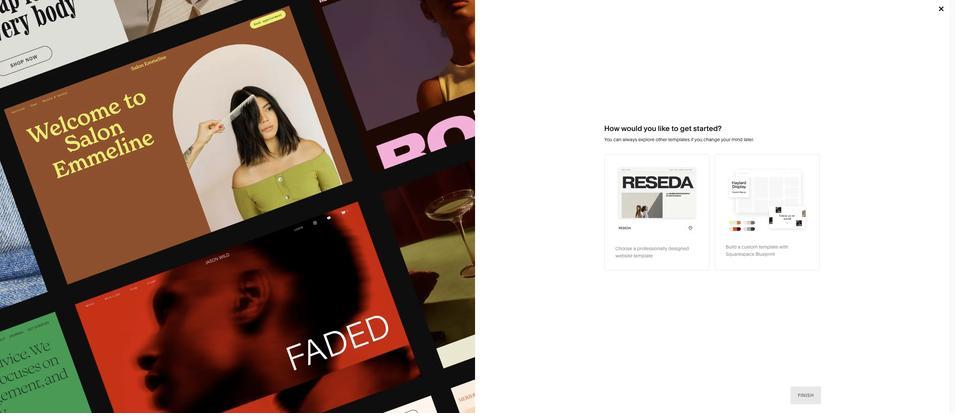 Task type: vqa. For each thing, say whether or not it's contained in the screenshot.
FILTERING
no



Task type: describe. For each thing, give the bounding box(es) containing it.
squarespace logo image
[[13, 8, 90, 19]]

all templates link
[[272, 101, 308, 107]]

popular designs templates ( 28
[[198, 209, 304, 218]]

& for health
[[287, 131, 290, 137]]

you can always explore other templates if you change your mind later.
[[605, 136, 754, 142]]

template inside make any template yours with ease.
[[277, 35, 348, 56]]

topic
[[272, 80, 284, 85]]

designs for popular designs (28)
[[267, 187, 286, 193]]

health & beauty
[[272, 131, 306, 137]]

28 template matches
[[198, 187, 245, 193]]

template inside build a custom template with squarespace blueprint
[[759, 244, 779, 250]]

fashion link
[[341, 91, 365, 97]]

pazari element
[[199, 225, 368, 413]]

popular designs (28)
[[249, 187, 296, 193]]

make any template yours with ease.
[[198, 35, 351, 72]]

products
[[417, 10, 444, 16]]

squarespace
[[726, 251, 755, 257]]

always
[[623, 136, 638, 142]]

popular for popular designs templates ( 28
[[198, 209, 225, 218]]

non-
[[372, 121, 383, 127]]

weddings
[[411, 131, 433, 137]]

food
[[341, 131, 353, 137]]

with for template
[[780, 244, 789, 250]]

dario element
[[391, 225, 560, 413]]

restaurants
[[411, 101, 436, 107]]

to
[[672, 124, 679, 133]]

finish button
[[791, 387, 821, 404]]

would
[[622, 124, 643, 133]]

0 vertical spatial templates
[[462, 10, 491, 16]]

1 vertical spatial 28
[[295, 209, 304, 218]]

change
[[704, 136, 720, 142]]

local business link
[[341, 111, 380, 117]]

popular designs link
[[272, 91, 314, 97]]

portfolio
[[208, 101, 226, 107]]

scheduling
[[208, 130, 233, 136]]

if
[[691, 136, 694, 142]]

photography
[[272, 121, 300, 127]]

personal
[[272, 141, 291, 146]]

0 vertical spatial services
[[369, 101, 387, 107]]

choose a professionally designed website template
[[616, 246, 689, 259]]

yours
[[198, 52, 242, 72]]

memberships
[[208, 111, 238, 117]]

& for personal
[[292, 141, 295, 146]]

media & podcasts
[[411, 111, 449, 117]]

0 vertical spatial 28
[[198, 187, 204, 193]]

get
[[680, 124, 692, 133]]

1 vertical spatial templates
[[279, 101, 301, 107]]

professionally
[[638, 246, 668, 251]]

build a custom template with squarespace blueprint
[[726, 244, 789, 257]]

& for art
[[280, 111, 283, 117]]

one
[[208, 140, 217, 146]]

templates promo image image
[[0, 0, 475, 413]]

log
[[926, 10, 936, 16]]

page
[[218, 140, 229, 146]]

local business
[[341, 111, 374, 117]]

popular for popular designs (28)
[[249, 187, 266, 193]]

local
[[341, 111, 353, 117]]

template store entry card image
[[616, 165, 699, 234]]

pazari image
[[199, 225, 368, 413]]

real estate & properties
[[411, 141, 462, 146]]

build a custom template with squarespace blueprint button
[[715, 154, 820, 271]]

one page
[[208, 140, 229, 146]]

choose
[[616, 246, 633, 251]]

entertainment
[[341, 141, 372, 146]]

art
[[272, 111, 278, 117]]

(
[[293, 209, 295, 218]]

estate
[[421, 141, 435, 146]]

properties
[[440, 141, 462, 146]]

make
[[198, 35, 241, 56]]

explore
[[639, 136, 655, 142]]

mind
[[732, 136, 743, 142]]

all
[[272, 101, 278, 107]]

blog
[[208, 120, 218, 126]]

templates
[[669, 136, 690, 142]]

how would you like to get started?
[[605, 124, 722, 133]]

later.
[[744, 136, 754, 142]]

professional services
[[341, 101, 387, 107]]

template inside choose a professionally designed website template
[[634, 253, 653, 259]]

business
[[354, 111, 374, 117]]

media & podcasts link
[[411, 111, 456, 117]]



Task type: locate. For each thing, give the bounding box(es) containing it.
1 horizontal spatial 28
[[295, 209, 304, 218]]

a for custom
[[738, 244, 741, 250]]

health
[[272, 131, 286, 137]]

courses
[[208, 150, 226, 156]]

you
[[605, 136, 613, 142]]

28 left template
[[198, 187, 204, 193]]

personal & cv
[[272, 141, 303, 146]]

community & non-profits
[[341, 121, 396, 127]]

0 horizontal spatial services
[[208, 160, 227, 166]]

template
[[277, 35, 348, 56], [759, 244, 779, 250], [634, 253, 653, 259]]

&
[[280, 111, 283, 117], [425, 111, 428, 117], [368, 121, 371, 127], [287, 131, 290, 137], [292, 141, 295, 146], [436, 141, 439, 146]]

0 horizontal spatial template
[[277, 35, 348, 56]]

real estate & properties link
[[411, 141, 469, 146]]

templates
[[462, 10, 491, 16], [279, 101, 301, 107], [256, 209, 291, 218]]

1 vertical spatial you
[[695, 136, 703, 142]]

professional services link
[[341, 101, 394, 107]]

& right the 'health'
[[287, 131, 290, 137]]

popular designs (28) link
[[249, 187, 296, 193]]

2 vertical spatial template
[[634, 253, 653, 259]]

1 horizontal spatial with
[[780, 244, 789, 250]]

with for yours
[[246, 52, 279, 72]]

you right if in the top right of the page
[[695, 136, 703, 142]]

choose a professionally designed website template button
[[605, 154, 710, 271]]

other
[[656, 136, 667, 142]]

travel
[[411, 91, 423, 97]]

0 vertical spatial with
[[246, 52, 279, 72]]

0 horizontal spatial with
[[246, 52, 279, 72]]

profits
[[383, 121, 396, 127]]

& right 'estate'
[[436, 141, 439, 146]]

1 horizontal spatial designs
[[267, 187, 286, 193]]

0 horizontal spatial you
[[644, 124, 657, 133]]

& for media
[[425, 111, 428, 117]]

custom
[[742, 244, 758, 250]]

popular for popular designs
[[279, 91, 296, 97]]

2 vertical spatial templates
[[256, 209, 291, 218]]

you up explore
[[644, 124, 657, 133]]

art & design link
[[272, 111, 306, 117]]

you
[[644, 124, 657, 133], [695, 136, 703, 142]]

a inside build a custom template with squarespace blueprint
[[738, 244, 741, 250]]

designs left (28)
[[267, 187, 286, 193]]

fashion
[[341, 91, 358, 97]]

like
[[658, 124, 670, 133]]

a right choose
[[634, 246, 636, 251]]

squarespace blueprint entry card image
[[726, 165, 809, 233]]

how
[[605, 124, 620, 133]]

designed
[[669, 246, 689, 251]]

website
[[616, 253, 633, 259]]

2 vertical spatial popular
[[198, 209, 225, 218]]

online store
[[208, 91, 235, 97]]

(28)
[[287, 187, 296, 193]]

any
[[245, 35, 273, 56]]

designs down "matches"
[[226, 209, 254, 218]]

restaurants link
[[411, 101, 443, 107]]

templates link
[[462, 0, 491, 26]]

1 horizontal spatial template
[[634, 253, 653, 259]]

2 vertical spatial designs
[[226, 209, 254, 218]]

your
[[721, 136, 731, 142]]

2 horizontal spatial template
[[759, 244, 779, 250]]

all templates
[[272, 101, 301, 107]]

beauty
[[291, 131, 306, 137]]

0 vertical spatial designs
[[297, 91, 314, 97]]

& left cv
[[292, 141, 295, 146]]

art & design
[[272, 111, 299, 117]]

2 horizontal spatial designs
[[297, 91, 314, 97]]

0 horizontal spatial a
[[634, 246, 636, 251]]

1 vertical spatial popular
[[249, 187, 266, 193]]

a up squarespace
[[738, 244, 741, 250]]

& right media
[[425, 111, 428, 117]]

log             in link
[[926, 10, 942, 16]]

1 vertical spatial with
[[780, 244, 789, 250]]

0 vertical spatial popular
[[279, 91, 296, 97]]

0 horizontal spatial 28
[[198, 187, 204, 193]]

community
[[341, 121, 367, 127]]

a inside choose a professionally designed website template
[[634, 246, 636, 251]]

photography link
[[272, 121, 306, 127]]

0 vertical spatial you
[[644, 124, 657, 133]]

ease.
[[283, 52, 324, 72]]

0 horizontal spatial popular
[[198, 209, 225, 218]]

popular designs
[[279, 91, 314, 97]]

with inside build a custom template with squarespace blueprint
[[780, 244, 789, 250]]

1 horizontal spatial services
[[369, 101, 387, 107]]

& for community
[[368, 121, 371, 127]]

entertainment link
[[341, 141, 378, 146]]

vandam element
[[582, 225, 752, 413]]

1 horizontal spatial you
[[695, 136, 703, 142]]

0 vertical spatial template
[[277, 35, 348, 56]]

popular down template
[[198, 209, 225, 218]]

popular up all templates
[[279, 91, 296, 97]]

build
[[726, 244, 737, 250]]

weddings link
[[411, 131, 439, 137]]

1 vertical spatial template
[[759, 244, 779, 250]]

& right art
[[280, 111, 283, 117]]

food link
[[341, 131, 359, 137]]

media
[[411, 111, 424, 117]]

services down courses
[[208, 160, 227, 166]]

can
[[614, 136, 622, 142]]

products button
[[417, 0, 449, 26]]

services up business
[[369, 101, 387, 107]]

a
[[738, 244, 741, 250], [634, 246, 636, 251]]

services
[[369, 101, 387, 107], [208, 160, 227, 166]]

vandam image
[[582, 225, 752, 413]]

dario image
[[391, 225, 560, 413]]

with inside make any template yours with ease.
[[246, 52, 279, 72]]

in
[[937, 10, 942, 16]]

finish
[[798, 392, 814, 398]]

2 horizontal spatial popular
[[279, 91, 296, 97]]

community & non-profits link
[[341, 121, 403, 127]]

cv
[[296, 141, 303, 146]]

1 vertical spatial designs
[[267, 187, 286, 193]]

designs for popular designs templates ( 28
[[226, 209, 254, 218]]

log             in
[[926, 10, 942, 16]]

squarespace logo link
[[13, 8, 199, 19]]

health & beauty link
[[272, 131, 313, 137]]

personal & cv link
[[272, 141, 309, 146]]

real
[[411, 141, 420, 146]]

matches
[[226, 187, 245, 193]]

1 vertical spatial services
[[208, 160, 227, 166]]

template
[[205, 187, 225, 193]]

podcasts
[[430, 111, 449, 117]]

designs up all templates link
[[297, 91, 314, 97]]

popular right "matches"
[[249, 187, 266, 193]]

designs for popular designs
[[297, 91, 314, 97]]

28 down (28)
[[295, 209, 304, 218]]

1 horizontal spatial a
[[738, 244, 741, 250]]

0 horizontal spatial designs
[[226, 209, 254, 218]]

designs
[[297, 91, 314, 97], [267, 187, 286, 193], [226, 209, 254, 218]]

blueprint
[[756, 251, 776, 257]]

& left non-
[[368, 121, 371, 127]]

online
[[208, 91, 222, 97]]

1 horizontal spatial popular
[[249, 187, 266, 193]]

a for professionally
[[634, 246, 636, 251]]



